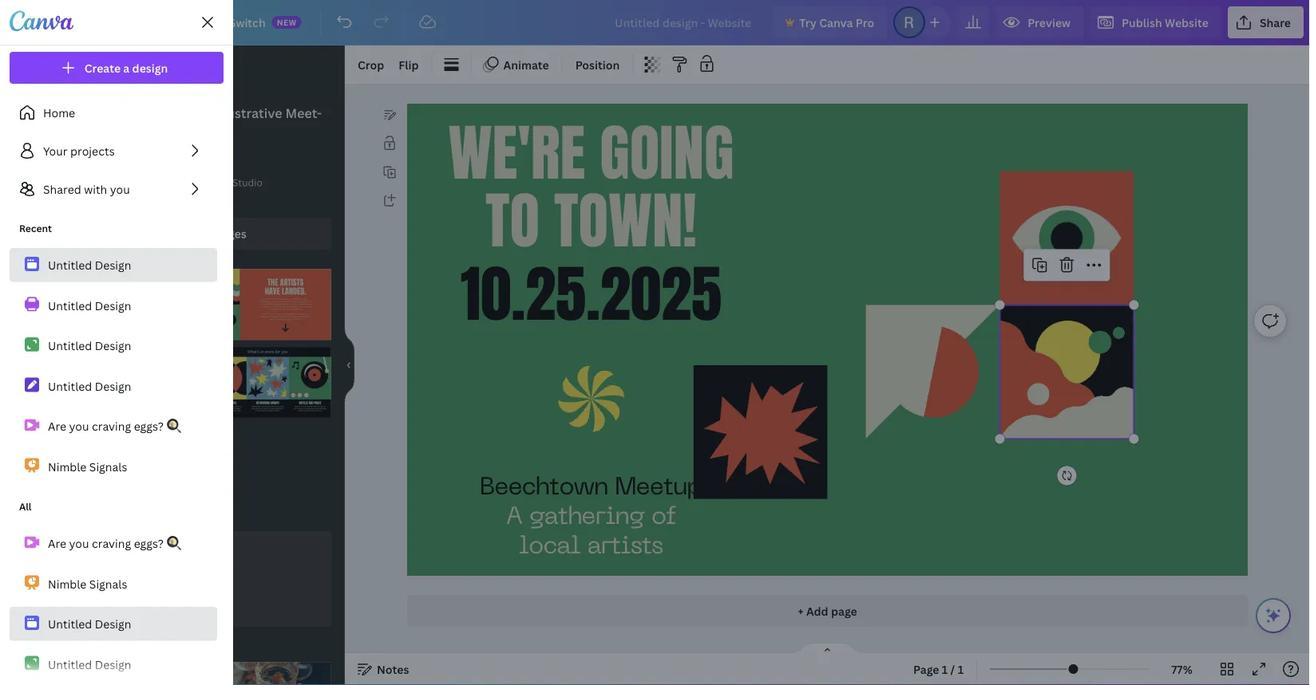 Task type: describe. For each thing, give the bounding box(es) containing it.
projects
[[13, 423, 45, 434]]

add
[[806, 604, 828, 619]]

2 are you craving eggs? 🍳 link from the top
[[10, 527, 217, 561]]

canva creative studio element
[[70, 173, 89, 192]]

try canva pro button
[[772, 6, 887, 38]]

6 untitled from the top
[[48, 657, 92, 672]]

recent
[[19, 222, 52, 235]]

event
[[89, 125, 125, 143]]

create a design
[[84, 60, 168, 75]]

1 eggs? from the top
[[134, 419, 164, 434]]

text
[[21, 193, 37, 204]]

4 untitled design link from the top
[[10, 648, 217, 682]]

4 untitled design from the top
[[48, 379, 131, 394]]

1 vertical spatial you
[[69, 419, 89, 434]]

all
[[19, 500, 32, 513]]

hide image
[[344, 327, 354, 404]]

design inside button
[[16, 78, 42, 89]]

meet-
[[285, 105, 322, 122]]

view more by canva creative studio
[[96, 176, 263, 189]]

animated eye pattern image
[[1000, 171, 1134, 305]]

1 untitled design button from the top
[[10, 248, 217, 282]]

green,
[[70, 105, 111, 122]]

3 untitled design from the top
[[48, 338, 131, 353]]

studio
[[232, 176, 263, 189]]

1 untitled design link from the top
[[10, 289, 217, 323]]

apply all 5 pages button
[[70, 218, 331, 250]]

all
[[190, 226, 203, 242]]

to
[[485, 176, 540, 267]]

gathering
[[529, 507, 644, 530]]

1 nimble signals from the top
[[48, 459, 127, 474]]

page
[[831, 604, 857, 619]]

magic
[[194, 15, 226, 30]]

green, red, and yellow illustrative meet- up event website
[[70, 105, 322, 143]]

are you craving eggs? 🍳 for 1st are you craving eggs? 🍳 link
[[48, 419, 178, 434]]

list containing home
[[10, 97, 217, 205]]

home link inside the main menu bar
[[51, 6, 109, 38]]

5 untitled design from the top
[[48, 617, 131, 632]]

main menu bar
[[0, 0, 1310, 46]]

1 untitled from the top
[[48, 258, 92, 273]]

1 anton from the top
[[166, 549, 219, 582]]

town!
[[554, 176, 697, 267]]

website inside green, red, and yellow illustrative meet- up event website
[[128, 125, 178, 143]]

create a design button
[[10, 52, 224, 84]]

a
[[506, 507, 522, 530]]

create
[[84, 60, 121, 75]]

2 eggs? from the top
[[134, 536, 164, 552]]

projects
[[70, 143, 115, 158]]

shared
[[43, 182, 81, 197]]

3 untitled design link from the top
[[10, 369, 217, 403]]

1 vertical spatial home link
[[10, 97, 217, 129]]

beechtown
[[480, 477, 608, 501]]

page 1 / 1
[[913, 662, 964, 677]]

preview
[[1028, 15, 1071, 30]]

2 untitled design button from the top
[[10, 608, 217, 642]]

your projects
[[43, 143, 115, 158]]

canva inside the main menu bar
[[819, 15, 853, 30]]

2 nimble from the top
[[48, 577, 87, 592]]

we're
[[448, 109, 585, 199]]

+ add page
[[798, 604, 857, 619]]

canva assistant image
[[1264, 607, 1283, 626]]

new
[[277, 17, 297, 28]]

flip
[[399, 57, 419, 72]]

apply
[[155, 226, 187, 242]]

view
[[96, 176, 118, 189]]

show pages image
[[789, 643, 866, 656]]

brand
[[17, 251, 40, 261]]

switch
[[229, 15, 266, 30]]

anton inside anton anton
[[166, 582, 206, 607]]

2 vertical spatial you
[[69, 536, 89, 552]]

🍳 for 1st are you craving eggs? 🍳 link
[[166, 419, 178, 434]]

list containing untitled design
[[10, 212, 217, 484]]

projects button
[[0, 390, 57, 448]]

draw
[[19, 366, 39, 376]]

draw button
[[0, 333, 57, 390]]

animated horizon composition image
[[1000, 305, 1134, 439]]

side panel tab list
[[0, 46, 57, 576]]

design
[[132, 60, 168, 75]]

+
[[798, 604, 804, 619]]

your
[[43, 143, 68, 158]]

by
[[146, 176, 158, 189]]

like
[[101, 639, 120, 654]]

notes
[[377, 662, 409, 677]]

preview button
[[996, 6, 1084, 38]]

illustrative
[[215, 105, 282, 122]]

4 untitled from the top
[[48, 379, 92, 394]]

try canva pro
[[799, 15, 874, 30]]

more
[[70, 639, 99, 654]]

red,
[[114, 105, 142, 122]]



Task type: locate. For each thing, give the bounding box(es) containing it.
artists
[[587, 536, 663, 560]]

animated diagonal circle pattern image
[[866, 305, 1000, 439]]

1 vertical spatial nimble
[[48, 577, 87, 592]]

2 nimble signals from the top
[[48, 577, 127, 592]]

website down and at the left top of the page
[[128, 125, 178, 143]]

signals
[[89, 459, 127, 474], [89, 577, 127, 592]]

nimble signals down projects button
[[48, 459, 127, 474]]

1 vertical spatial canva
[[160, 176, 189, 189]]

0 vertical spatial home
[[64, 15, 96, 30]]

you inside button
[[110, 182, 130, 197]]

1 are you craving eggs? 🍳 link from the top
[[10, 410, 217, 444]]

and
[[145, 105, 168, 122]]

home up up
[[43, 105, 75, 120]]

elements button
[[0, 103, 57, 160]]

home
[[64, 15, 96, 30], [43, 105, 75, 120]]

1 vertical spatial nimble signals link
[[10, 567, 217, 601]]

0 vertical spatial you
[[110, 182, 130, 197]]

0 vertical spatial are you craving eggs? 🍳 link
[[10, 410, 217, 444]]

+ add page button
[[407, 596, 1248, 628]]

yellow
[[171, 105, 212, 122]]

1 are from the top
[[48, 419, 66, 434]]

1 nimble from the top
[[48, 459, 87, 474]]

3 list from the top
[[10, 490, 217, 686]]

pages
[[215, 226, 247, 242]]

0 vertical spatial are you craving eggs? 🍳
[[48, 419, 178, 434]]

🍳
[[166, 419, 178, 434], [166, 536, 178, 552]]

shared with you
[[43, 182, 130, 197]]

of
[[651, 507, 676, 530]]

0 horizontal spatial canva
[[160, 176, 189, 189]]

0 vertical spatial list
[[10, 97, 217, 205]]

2 untitled from the top
[[48, 298, 92, 313]]

0 horizontal spatial 1
[[942, 662, 948, 677]]

notes button
[[351, 657, 416, 683]]

nimble up more
[[48, 577, 87, 592]]

canva right 'by'
[[160, 176, 189, 189]]

you
[[110, 182, 130, 197], [69, 419, 89, 434], [69, 536, 89, 552]]

0 vertical spatial nimble signals link
[[10, 450, 217, 484]]

0 vertical spatial nimble
[[48, 459, 87, 474]]

0 vertical spatial 🍳
[[166, 419, 178, 434]]

home link up create at the left of the page
[[51, 6, 109, 38]]

anton
[[166, 549, 219, 582], [166, 582, 206, 607]]

1 right "/"
[[958, 662, 964, 677]]

0 vertical spatial website
[[128, 125, 178, 143]]

up
[[70, 125, 86, 143]]

2 craving from the top
[[92, 536, 131, 552]]

text button
[[0, 160, 57, 218]]

elements
[[11, 136, 47, 147]]

0 horizontal spatial website
[[70, 152, 107, 165]]

brand button
[[0, 218, 57, 275]]

flip button
[[392, 52, 425, 77]]

1 vertical spatial are you craving eggs? 🍳
[[48, 536, 178, 552]]

uploads button
[[0, 275, 57, 333]]

craving
[[92, 419, 131, 434], [92, 536, 131, 552]]

animated spiky pattern image
[[694, 366, 828, 500]]

nimble signals link
[[10, 450, 217, 484], [10, 567, 217, 601]]

2 nimble signals link from the top
[[10, 567, 217, 601]]

0 vertical spatial signals
[[89, 459, 127, 474]]

canva right try
[[819, 15, 853, 30]]

we're going to town!
[[448, 109, 734, 267]]

apply all 5 pages
[[155, 226, 247, 242]]

1 nimble signals link from the top
[[10, 450, 217, 484]]

3 untitled from the top
[[48, 338, 92, 353]]

2 are you craving eggs? 🍳 from the top
[[48, 536, 178, 552]]

0 vertical spatial home link
[[51, 6, 109, 38]]

1 are you craving eggs? 🍳 from the top
[[48, 419, 178, 434]]

1 vertical spatial list
[[10, 212, 217, 484]]

0 vertical spatial eggs?
[[134, 419, 164, 434]]

🍳 for second are you craving eggs? 🍳 link
[[166, 536, 178, 552]]

page
[[913, 662, 939, 677]]

local
[[519, 536, 580, 560]]

with
[[84, 182, 107, 197]]

shared with you button
[[10, 173, 217, 205]]

anton anton
[[166, 549, 219, 607]]

magic switch
[[194, 15, 266, 30]]

2 untitled design from the top
[[48, 298, 131, 313]]

1 signals from the top
[[89, 459, 127, 474]]

meetup
[[615, 477, 702, 501]]

1 vertical spatial are you craving eggs? 🍳 link
[[10, 527, 217, 561]]

1 craving from the top
[[92, 419, 131, 434]]

2 anton from the top
[[166, 582, 206, 607]]

1 horizontal spatial website
[[128, 125, 178, 143]]

2 vertical spatial list
[[10, 490, 217, 686]]

going
[[600, 109, 734, 199]]

1 🍳 from the top
[[166, 419, 178, 434]]

nimble down projects button
[[48, 459, 87, 474]]

home up create at the left of the page
[[64, 15, 96, 30]]

home link up your projects button
[[10, 97, 217, 129]]

0 vertical spatial untitled design button
[[10, 248, 217, 282]]

2 signals from the top
[[89, 577, 127, 592]]

0 vertical spatial nimble signals
[[48, 459, 127, 474]]

1 left "/"
[[942, 662, 948, 677]]

1 vertical spatial are
[[48, 536, 66, 552]]

6 untitled design from the top
[[48, 657, 131, 672]]

are
[[48, 419, 66, 434], [48, 536, 66, 552]]

canva creative studio image
[[70, 173, 89, 192]]

design
[[16, 78, 42, 89], [95, 258, 131, 273], [95, 298, 131, 313], [95, 338, 131, 353], [95, 379, 131, 394], [95, 617, 131, 632], [95, 657, 131, 672]]

1 vertical spatial untitled design button
[[10, 608, 217, 642]]

0 vertical spatial are
[[48, 419, 66, 434]]

home link
[[51, 6, 109, 38], [10, 97, 217, 129]]

pro
[[856, 15, 874, 30]]

more
[[120, 176, 144, 189]]

creative
[[191, 176, 230, 189]]

uploads
[[13, 308, 45, 319]]

a
[[123, 60, 130, 75]]

untitled design
[[48, 258, 131, 273], [48, 298, 131, 313], [48, 338, 131, 353], [48, 379, 131, 394], [48, 617, 131, 632], [48, 657, 131, 672]]

design button
[[0, 46, 57, 103]]

untitled
[[48, 258, 92, 273], [48, 298, 92, 313], [48, 338, 92, 353], [48, 379, 92, 394], [48, 617, 92, 632], [48, 657, 92, 672]]

1 1 from the left
[[942, 662, 948, 677]]

try
[[799, 15, 817, 30]]

1 vertical spatial craving
[[92, 536, 131, 552]]

home inside the main menu bar
[[64, 15, 96, 30]]

eggs?
[[134, 419, 164, 434], [134, 536, 164, 552]]

2 🍳 from the top
[[166, 536, 178, 552]]

1 vertical spatial eggs?
[[134, 536, 164, 552]]

1 horizontal spatial canva
[[819, 15, 853, 30]]

list
[[10, 97, 217, 205], [10, 212, 217, 484], [10, 490, 217, 686]]

are you craving eggs? 🍳 for second are you craving eggs? 🍳 link
[[48, 536, 178, 552]]

website
[[128, 125, 178, 143], [70, 152, 107, 165]]

beechtown meetup a gathering of local artists
[[480, 477, 702, 560]]

/
[[951, 662, 955, 677]]

nimble signals up more
[[48, 577, 127, 592]]

view more by canva creative studio button
[[96, 175, 263, 191]]

1 vertical spatial 🍳
[[166, 536, 178, 552]]

1 vertical spatial home
[[43, 105, 75, 120]]

your projects button
[[10, 135, 217, 167]]

canva
[[819, 15, 853, 30], [160, 176, 189, 189]]

nimble signals
[[48, 459, 127, 474], [48, 577, 127, 592]]

1 list from the top
[[10, 97, 217, 205]]

list containing are you craving eggs? 🍳
[[10, 490, 217, 686]]

this
[[123, 639, 143, 654]]

1
[[942, 662, 948, 677], [958, 662, 964, 677]]

0 vertical spatial canva
[[819, 15, 853, 30]]

untitled design button
[[10, 248, 217, 282], [10, 608, 217, 642]]

website up canva creative studio icon
[[70, 152, 107, 165]]

5
[[205, 226, 212, 242]]

2 are from the top
[[48, 536, 66, 552]]

1 horizontal spatial 1
[[958, 662, 964, 677]]

1 vertical spatial signals
[[89, 577, 127, 592]]

2 list from the top
[[10, 212, 217, 484]]

1 untitled design from the top
[[48, 258, 131, 273]]

5 untitled from the top
[[48, 617, 92, 632]]

0 vertical spatial craving
[[92, 419, 131, 434]]

2 untitled design link from the top
[[10, 329, 217, 363]]

more like this
[[70, 639, 143, 654]]

2 1 from the left
[[958, 662, 964, 677]]

Design title text field
[[602, 6, 766, 38]]

10.25.2025
[[461, 250, 722, 341]]

1 vertical spatial nimble signals
[[48, 577, 127, 592]]

1 vertical spatial website
[[70, 152, 107, 165]]



Task type: vqa. For each thing, say whether or not it's contained in the screenshot.
fourth Untitled Design link from the bottom of the page
yes



